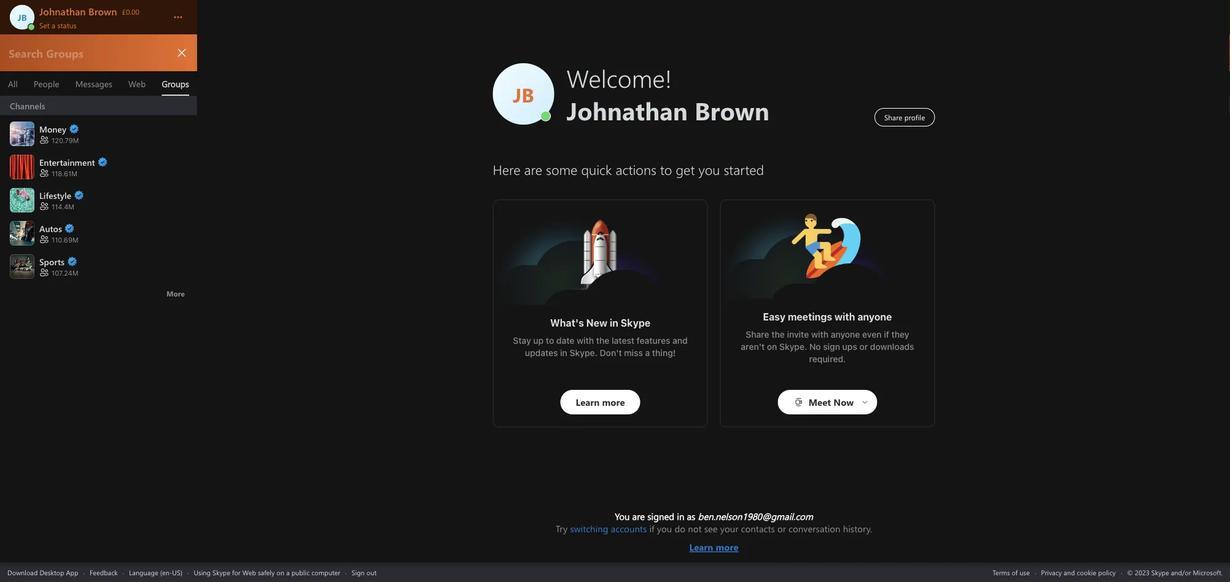 Task type: locate. For each thing, give the bounding box(es) containing it.
you
[[657, 523, 673, 535]]

a right set
[[52, 20, 55, 30]]

0 horizontal spatial if
[[650, 523, 655, 535]]

sign
[[352, 568, 365, 577]]

features
[[637, 336, 671, 346]]

are
[[633, 511, 645, 523]]

new
[[587, 317, 608, 329]]

sign out
[[352, 568, 377, 577]]

you are signed in as
[[615, 511, 698, 523]]

the up 'don't'
[[597, 336, 610, 346]]

safely
[[258, 568, 275, 577]]

language (en-us)
[[129, 568, 183, 577]]

history.
[[844, 523, 873, 535]]

terms of use
[[993, 568, 1031, 577]]

date
[[557, 336, 575, 346]]

stay
[[513, 336, 531, 346]]

2 vertical spatial a
[[286, 568, 290, 577]]

1 horizontal spatial in
[[610, 317, 619, 329]]

even
[[863, 330, 882, 340]]

to
[[546, 336, 554, 346]]

in right new
[[610, 317, 619, 329]]

in
[[610, 317, 619, 329], [561, 348, 568, 358], [677, 511, 685, 523]]

1 vertical spatial in
[[561, 348, 568, 358]]

1 horizontal spatial a
[[286, 568, 290, 577]]

privacy and cookie policy
[[1042, 568, 1117, 577]]

110.69m
[[52, 236, 78, 244]]

0 horizontal spatial the
[[597, 336, 610, 346]]

0 horizontal spatial a
[[52, 20, 55, 30]]

feedback
[[90, 568, 118, 577]]

2 horizontal spatial in
[[677, 511, 685, 523]]

a down features
[[646, 348, 650, 358]]

with
[[835, 311, 856, 323], [812, 330, 829, 340], [577, 336, 594, 346]]

1 horizontal spatial and
[[1064, 568, 1076, 577]]

0 vertical spatial on
[[767, 342, 778, 352]]

1 horizontal spatial on
[[767, 342, 778, 352]]

in left as
[[677, 511, 685, 523]]

1 vertical spatial skype
[[213, 568, 230, 577]]

0 horizontal spatial in
[[561, 348, 568, 358]]

set
[[39, 20, 50, 30]]

1 vertical spatial anyone
[[831, 330, 861, 340]]

0 vertical spatial a
[[52, 20, 55, 30]]

us)
[[172, 568, 183, 577]]

and left cookie
[[1064, 568, 1076, 577]]

sign out link
[[352, 568, 377, 577]]

0 vertical spatial skype
[[621, 317, 651, 329]]

using
[[194, 568, 211, 577]]

list item
[[0, 96, 197, 117]]

using skype for web safely on a public computer
[[194, 568, 341, 577]]

skype. inside stay up to date with the latest features and updates in skype. don't miss a thing!
[[570, 348, 598, 358]]

2 vertical spatial in
[[677, 511, 685, 523]]

0 vertical spatial or
[[860, 342, 869, 352]]

terms of use link
[[993, 568, 1031, 577]]

1 vertical spatial or
[[778, 523, 787, 535]]

0 horizontal spatial skype
[[213, 568, 230, 577]]

meetings
[[788, 311, 833, 323]]

what's new in skype
[[551, 317, 651, 329]]

set a status button
[[39, 17, 161, 30]]

1 vertical spatial on
[[277, 568, 285, 577]]

0 horizontal spatial with
[[577, 336, 594, 346]]

1 horizontal spatial with
[[812, 330, 829, 340]]

required.
[[810, 354, 846, 364]]

or
[[860, 342, 869, 352], [778, 523, 787, 535]]

1 horizontal spatial skype.
[[780, 342, 808, 352]]

with up the ups
[[835, 311, 856, 323]]

switching
[[571, 523, 609, 535]]

or right contacts
[[778, 523, 787, 535]]

0 horizontal spatial or
[[778, 523, 787, 535]]

if up downloads
[[884, 330, 890, 340]]

skype.
[[780, 342, 808, 352], [570, 348, 598, 358]]

and
[[673, 336, 688, 346], [1064, 568, 1076, 577]]

with up no
[[812, 330, 829, 340]]

skype up latest
[[621, 317, 651, 329]]

on down share
[[767, 342, 778, 352]]

language (en-us) link
[[129, 568, 183, 577]]

easy
[[764, 311, 786, 323]]

a inside stay up to date with the latest features and updates in skype. don't miss a thing!
[[646, 348, 650, 358]]

0 vertical spatial and
[[673, 336, 688, 346]]

2 horizontal spatial with
[[835, 311, 856, 323]]

your
[[721, 523, 739, 535]]

signed
[[648, 511, 675, 523]]

0 horizontal spatial skype.
[[570, 348, 598, 358]]

the
[[772, 330, 785, 340], [597, 336, 610, 346]]

app
[[66, 568, 78, 577]]

desktop
[[40, 568, 64, 577]]

share the invite with anyone even if they aren't on skype. no sign ups or downloads required.
[[741, 330, 917, 364]]

miss
[[625, 348, 643, 358]]

conversation
[[789, 523, 841, 535]]

privacy and cookie policy link
[[1042, 568, 1117, 577]]

anyone
[[858, 311, 893, 323], [831, 330, 861, 340]]

if
[[884, 330, 890, 340], [650, 523, 655, 535]]

if left the you
[[650, 523, 655, 535]]

thing!
[[653, 348, 676, 358]]

120.79m
[[52, 137, 79, 145]]

Search Groups text field
[[7, 45, 165, 61]]

the down easy
[[772, 330, 785, 340]]

if inside try switching accounts if you do not see your contacts or conversation history. learn more
[[650, 523, 655, 535]]

1 vertical spatial if
[[650, 523, 655, 535]]

tab list
[[0, 71, 197, 96]]

0 vertical spatial if
[[884, 330, 890, 340]]

anyone inside share the invite with anyone even if they aren't on skype. no sign ups or downloads required.
[[831, 330, 861, 340]]

skype
[[621, 317, 651, 329], [213, 568, 230, 577]]

on
[[767, 342, 778, 352], [277, 568, 285, 577]]

with inside share the invite with anyone even if they aren't on skype. no sign ups or downloads required.
[[812, 330, 829, 340]]

and up thing!
[[673, 336, 688, 346]]

feedback link
[[90, 568, 118, 577]]

anyone up the ups
[[831, 330, 861, 340]]

1 horizontal spatial or
[[860, 342, 869, 352]]

or right the ups
[[860, 342, 869, 352]]

2 horizontal spatial a
[[646, 348, 650, 358]]

anyone up the even on the bottom of page
[[858, 311, 893, 323]]

mansurfer
[[791, 213, 835, 226]]

learn
[[690, 541, 714, 554]]

a left 'public'
[[286, 568, 290, 577]]

107.24m
[[52, 269, 78, 277]]

0 horizontal spatial and
[[673, 336, 688, 346]]

try
[[556, 523, 568, 535]]

a
[[52, 20, 55, 30], [646, 348, 650, 358], [286, 568, 290, 577]]

skype left for
[[213, 568, 230, 577]]

skype. down invite
[[780, 342, 808, 352]]

they
[[892, 330, 910, 340]]

1 horizontal spatial if
[[884, 330, 890, 340]]

114.4m
[[52, 203, 74, 211]]

0 horizontal spatial on
[[277, 568, 285, 577]]

on right safely
[[277, 568, 285, 577]]

1 vertical spatial a
[[646, 348, 650, 358]]

1 horizontal spatial the
[[772, 330, 785, 340]]

and inside stay up to date with the latest features and updates in skype. don't miss a thing!
[[673, 336, 688, 346]]

with right date
[[577, 336, 594, 346]]

skype. down date
[[570, 348, 598, 358]]

aren't
[[741, 342, 765, 352]]

in down date
[[561, 348, 568, 358]]



Task type: vqa. For each thing, say whether or not it's contained in the screenshot.
the you to the bottom
no



Task type: describe. For each thing, give the bounding box(es) containing it.
invite
[[788, 330, 810, 340]]

set a status
[[39, 20, 77, 30]]

of
[[1013, 568, 1019, 577]]

contacts
[[742, 523, 776, 535]]

with inside stay up to date with the latest features and updates in skype. don't miss a thing!
[[577, 336, 594, 346]]

(en-
[[160, 568, 172, 577]]

or inside share the invite with anyone even if they aren't on skype. no sign ups or downloads required.
[[860, 342, 869, 352]]

skype. inside share the invite with anyone even if they aren't on skype. no sign ups or downloads required.
[[780, 342, 808, 352]]

accounts
[[611, 523, 647, 535]]

out
[[367, 568, 377, 577]]

status
[[57, 20, 77, 30]]

a inside button
[[52, 20, 55, 30]]

downloads
[[871, 342, 915, 352]]

web
[[243, 568, 256, 577]]

the inside stay up to date with the latest features and updates in skype. don't miss a thing!
[[597, 336, 610, 346]]

public
[[292, 568, 310, 577]]

no
[[810, 342, 821, 352]]

0 vertical spatial in
[[610, 317, 619, 329]]

up
[[534, 336, 544, 346]]

cookie
[[1078, 568, 1097, 577]]

as
[[687, 511, 696, 523]]

on inside share the invite with anyone even if they aren't on skype. no sign ups or downloads required.
[[767, 342, 778, 352]]

for
[[232, 568, 241, 577]]

more
[[716, 541, 739, 554]]

not
[[688, 523, 702, 535]]

language
[[129, 568, 158, 577]]

what's
[[551, 317, 584, 329]]

in inside stay up to date with the latest features and updates in skype. don't miss a thing!
[[561, 348, 568, 358]]

use
[[1020, 568, 1031, 577]]

channels group
[[0, 96, 197, 305]]

1 vertical spatial and
[[1064, 568, 1076, 577]]

if inside share the invite with anyone even if they aren't on skype. no sign ups or downloads required.
[[884, 330, 890, 340]]

download desktop app
[[7, 568, 78, 577]]

switching accounts link
[[571, 523, 647, 535]]

policy
[[1099, 568, 1117, 577]]

the inside share the invite with anyone even if they aren't on skype. no sign ups or downloads required.
[[772, 330, 785, 340]]

you
[[615, 511, 630, 523]]

learn more link
[[556, 535, 873, 554]]

118.61m
[[52, 170, 77, 178]]

updates
[[525, 348, 558, 358]]

try switching accounts if you do not see your contacts or conversation history. learn more
[[556, 523, 873, 554]]

computer
[[312, 568, 341, 577]]

1 horizontal spatial skype
[[621, 317, 651, 329]]

privacy
[[1042, 568, 1063, 577]]

don't
[[600, 348, 622, 358]]

sign
[[824, 342, 841, 352]]

or inside try switching accounts if you do not see your contacts or conversation history. learn more
[[778, 523, 787, 535]]

terms
[[993, 568, 1011, 577]]

launch
[[564, 219, 592, 232]]

do
[[675, 523, 686, 535]]

0 vertical spatial anyone
[[858, 311, 893, 323]]

easy meetings with anyone
[[764, 311, 893, 323]]

stay up to date with the latest features and updates in skype. don't miss a thing!
[[513, 336, 690, 358]]

see
[[705, 523, 718, 535]]

using skype for web safely on a public computer link
[[194, 568, 341, 577]]

share
[[746, 330, 770, 340]]

latest
[[612, 336, 635, 346]]

ups
[[843, 342, 858, 352]]

download desktop app link
[[7, 568, 78, 577]]

download
[[7, 568, 38, 577]]



